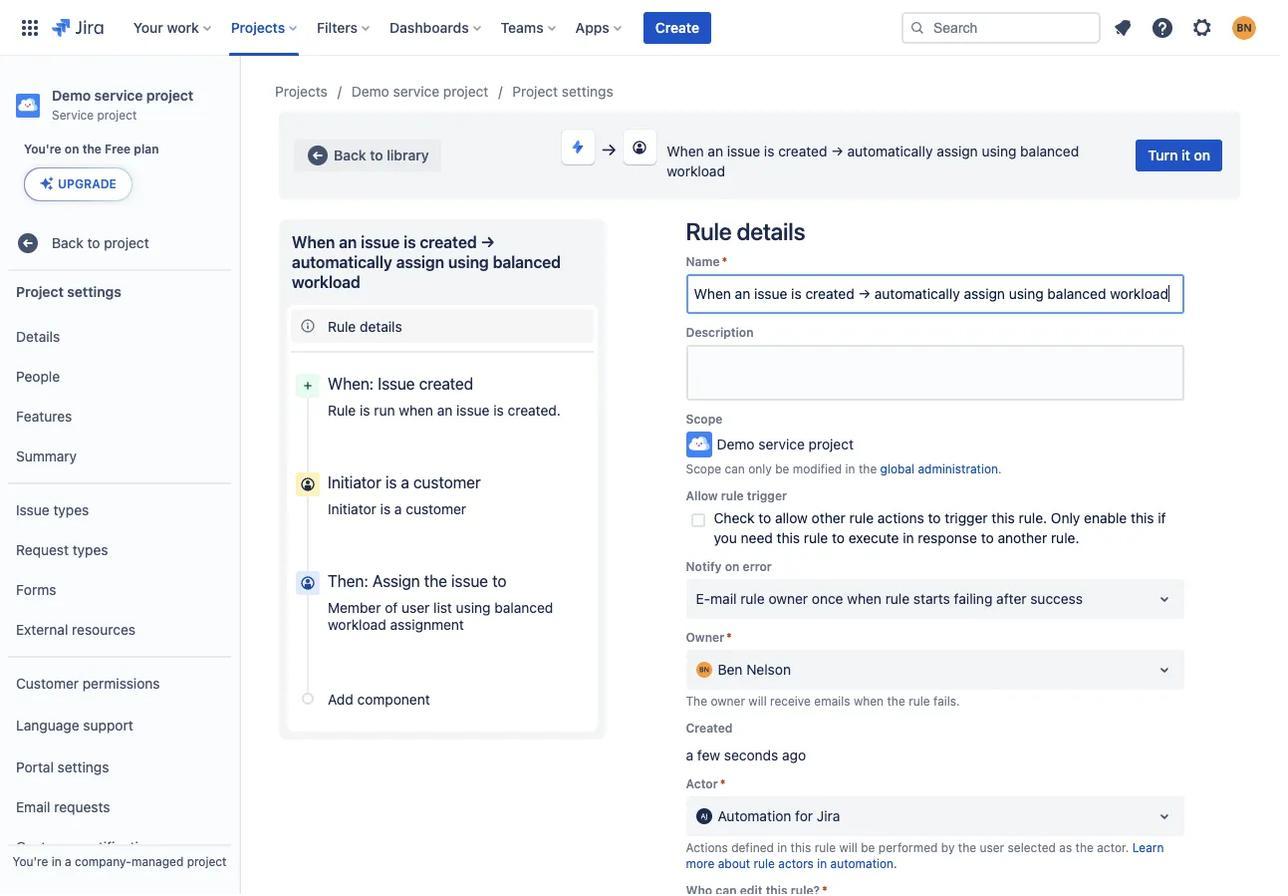 Task type: vqa. For each thing, say whether or not it's contained in the screenshot.
Apps popup button
yes



Task type: describe. For each thing, give the bounding box(es) containing it.
details
[[16, 328, 60, 344]]

name
[[686, 254, 720, 269]]

your profile and settings image
[[1233, 15, 1257, 39]]

0 horizontal spatial automatically
[[292, 253, 392, 271]]

as
[[1060, 840, 1073, 855]]

receive
[[771, 694, 811, 709]]

email
[[16, 798, 50, 815]]

1 initiator from the top
[[328, 473, 382, 491]]

automation for jira
[[718, 807, 841, 824]]

the owner will receive emails when the rule fails.
[[686, 694, 961, 709]]

member of user list using balanced workload assignment
[[328, 599, 553, 633]]

a down when: issue created rule is run when an issue is created.
[[401, 473, 410, 491]]

scope for scope
[[686, 412, 723, 427]]

owner inside 'notify on error' element
[[769, 590, 808, 607]]

1 vertical spatial when
[[292, 233, 335, 251]]

when:
[[328, 375, 374, 393]]

turn
[[1149, 147, 1179, 163]]

global
[[881, 461, 915, 476]]

company-
[[75, 854, 132, 869]]

learn more about rule actors in automation.
[[686, 840, 1165, 871]]

types for request types
[[72, 541, 108, 558]]

in inside learn more about rule actors in automation.
[[818, 856, 828, 871]]

allow
[[686, 488, 718, 503]]

1 horizontal spatial details
[[737, 217, 806, 245]]

0 vertical spatial created
[[779, 143, 828, 159]]

on for the
[[65, 142, 79, 156]]

0 horizontal spatial when an issue is created → automatically assign using balanced workload
[[292, 233, 565, 291]]

1 horizontal spatial user
[[980, 840, 1005, 855]]

ago
[[783, 747, 807, 764]]

the left global
[[859, 461, 877, 476]]

0 vertical spatial →
[[832, 143, 844, 159]]

1 vertical spatial rule.
[[1052, 529, 1080, 546]]

to up member of user list using balanced workload assignment
[[492, 572, 507, 590]]

open image
[[1153, 587, 1177, 611]]

for
[[796, 807, 813, 824]]

project up the free
[[97, 108, 137, 123]]

when for e-mail rule owner once when rule starts failing after success
[[848, 590, 882, 607]]

projects for projects dropdown button
[[231, 18, 285, 35]]

create button
[[644, 11, 712, 43]]

emails
[[815, 694, 851, 709]]

1 horizontal spatial project settings
[[513, 83, 614, 100]]

actors
[[779, 856, 814, 871]]

the right by
[[959, 840, 977, 855]]

summary link
[[8, 437, 231, 476]]

support
[[83, 716, 133, 733]]

language support link
[[8, 704, 231, 748]]

open image for ben nelson
[[1153, 658, 1177, 682]]

1 vertical spatial an
[[339, 233, 357, 251]]

automation for jira image
[[696, 808, 712, 824]]

workload inside member of user list using balanced workload assignment
[[328, 616, 386, 633]]

0 horizontal spatial project settings
[[16, 283, 121, 300]]

projects for the projects link
[[275, 83, 328, 100]]

1 horizontal spatial demo
[[352, 83, 390, 100]]

automation
[[718, 807, 792, 824]]

back to project link
[[8, 223, 231, 263]]

0 horizontal spatial →
[[481, 233, 495, 251]]

learn more about rule actors in automation. link
[[686, 840, 1165, 871]]

customer permissions
[[16, 674, 160, 691]]

project down primary element at top
[[444, 83, 489, 100]]

then: assign the issue to
[[328, 572, 507, 590]]

you're for you're on the free plan
[[24, 142, 61, 156]]

2 horizontal spatial service
[[759, 436, 805, 453]]

when inside when: issue created rule is run when an issue is created.
[[399, 402, 434, 419]]

to down other
[[832, 529, 845, 546]]

back to project
[[52, 234, 149, 251]]

request
[[16, 541, 69, 558]]

filters button
[[311, 11, 378, 43]]

1 horizontal spatial automatically
[[848, 143, 933, 159]]

banner containing your work
[[0, 0, 1281, 56]]

1 vertical spatial settings
[[67, 283, 121, 300]]

settings image
[[1191, 15, 1215, 39]]

a few seconds ago
[[686, 747, 807, 764]]

when for the owner will receive emails when the rule fails.
[[854, 694, 884, 709]]

notifications
[[83, 838, 162, 855]]

of
[[385, 599, 398, 616]]

details link
[[8, 317, 231, 357]]

external
[[16, 621, 68, 638]]

teams
[[501, 18, 544, 35]]

settings for demo service project
[[562, 83, 614, 100]]

a left company-
[[65, 854, 71, 869]]

1 vertical spatial will
[[840, 840, 858, 855]]

rule details inside button
[[328, 317, 402, 334]]

projects button
[[225, 11, 305, 43]]

the owner will receive emails when the rule fails. alert
[[686, 694, 1185, 710]]

success
[[1031, 590, 1083, 607]]

run
[[374, 402, 395, 419]]

the up list
[[424, 572, 447, 590]]

Search field
[[902, 11, 1101, 43]]

selected
[[1008, 840, 1057, 855]]

back to library button
[[294, 140, 441, 171]]

group containing customer permissions
[[8, 656, 231, 894]]

other
[[812, 509, 846, 526]]

add component button
[[291, 682, 594, 716]]

people link
[[8, 357, 231, 397]]

forms link
[[8, 570, 231, 610]]

Description text field
[[686, 345, 1185, 401]]

jira
[[817, 807, 841, 824]]

1 vertical spatial customer
[[406, 500, 467, 517]]

1 vertical spatial demo service project
[[717, 436, 854, 453]]

rule inside when: issue created rule is run when an issue is created.
[[328, 402, 356, 419]]

back for back to library
[[334, 147, 366, 163]]

owner
[[686, 630, 725, 645]]

global administration link
[[881, 461, 999, 476]]

can
[[725, 461, 745, 476]]

project inside project settings link
[[513, 83, 558, 100]]

once
[[812, 590, 844, 607]]

Notify on error text field
[[696, 589, 700, 609]]

error
[[743, 559, 772, 574]]

apps button
[[570, 11, 630, 43]]

add
[[328, 690, 354, 707]]

projects link
[[275, 80, 328, 104]]

1 vertical spatial assign
[[396, 253, 445, 271]]

apps
[[576, 18, 610, 35]]

open image for automation for jira
[[1153, 804, 1177, 828]]

email requests
[[16, 798, 110, 815]]

issue inside when: issue created rule is run when an issue is created.
[[378, 375, 415, 393]]

settings for language support
[[57, 758, 109, 775]]

service inside demo service project service project
[[94, 87, 143, 104]]

1 vertical spatial balanced
[[493, 253, 561, 271]]

rule up check
[[722, 488, 744, 503]]

name *
[[686, 254, 728, 269]]

about
[[718, 856, 751, 871]]

rule details button
[[291, 309, 594, 343]]

0 vertical spatial rule
[[686, 217, 732, 245]]

a left 'few'
[[686, 747, 694, 764]]

created
[[686, 721, 733, 736]]

e-
[[696, 590, 711, 607]]

your work button
[[127, 11, 219, 43]]

add component
[[328, 690, 430, 707]]

e-mail rule owner once when rule starts failing after success
[[696, 590, 1083, 607]]

you're on the free plan
[[24, 142, 159, 156]]

library
[[387, 147, 429, 163]]

0 vertical spatial demo service project
[[352, 83, 489, 100]]

modified
[[793, 461, 843, 476]]

enable
[[1085, 509, 1128, 526]]

portal settings link
[[8, 748, 231, 787]]

0 horizontal spatial project
[[16, 283, 64, 300]]

features link
[[8, 397, 231, 437]]

work
[[167, 18, 199, 35]]

group containing issue types
[[8, 482, 231, 656]]

only
[[749, 461, 772, 476]]

project up scope can only be modified in the global administration .
[[809, 436, 854, 453]]

language support
[[16, 716, 133, 733]]

types for issue types
[[53, 501, 89, 518]]

people
[[16, 367, 60, 384]]

0 vertical spatial rule details
[[686, 217, 806, 245]]

fails.
[[934, 694, 961, 709]]

primary element
[[12, 0, 902, 55]]

scope can only be modified in the global administration .
[[686, 461, 1002, 476]]

1 vertical spatial using
[[448, 253, 489, 271]]

sidebar navigation image
[[217, 80, 261, 120]]

filters
[[317, 18, 358, 35]]

email requests link
[[8, 787, 231, 827]]

to up the 'response'
[[929, 509, 942, 526]]

need
[[741, 529, 773, 546]]

group containing details
[[8, 311, 231, 482]]

1 horizontal spatial when
[[667, 143, 704, 159]]

0 vertical spatial workload
[[667, 162, 726, 179]]

actor
[[686, 776, 718, 791]]

to left another
[[982, 529, 994, 546]]

demo inside demo service project service project
[[52, 87, 91, 104]]

you
[[714, 529, 737, 546]]

notify
[[686, 559, 722, 574]]



Task type: locate. For each thing, give the bounding box(es) containing it.
1 open image from the top
[[1153, 658, 1177, 682]]

mail
[[711, 590, 737, 607]]

in up actors
[[778, 840, 788, 855]]

managed
[[132, 854, 184, 869]]

1 vertical spatial rule details
[[328, 317, 402, 334]]

settings
[[562, 83, 614, 100], [67, 283, 121, 300], [57, 758, 109, 775]]

0 vertical spatial back
[[334, 147, 366, 163]]

project right managed
[[187, 854, 227, 869]]

2 vertical spatial *
[[720, 776, 726, 791]]

customer down when: issue created rule is run when an issue is created.
[[414, 473, 481, 491]]

1 horizontal spatial be
[[861, 840, 876, 855]]

jira image
[[52, 15, 103, 39], [52, 15, 103, 39]]

on right it
[[1195, 147, 1211, 163]]

when right emails
[[854, 694, 884, 709]]

owner *
[[686, 630, 733, 645]]

1 horizontal spatial back
[[334, 147, 366, 163]]

after
[[997, 590, 1027, 607]]

an
[[708, 143, 724, 159], [339, 233, 357, 251], [437, 402, 453, 419]]

assignment
[[390, 616, 464, 633]]

your work
[[133, 18, 199, 35]]

learn
[[1133, 840, 1165, 855]]

0 horizontal spatial be
[[776, 461, 790, 476]]

0 vertical spatial scope
[[686, 412, 723, 427]]

1 vertical spatial when an issue is created → automatically assign using balanced workload
[[292, 233, 565, 291]]

help image
[[1151, 15, 1175, 39]]

customer up language
[[16, 674, 79, 691]]

description
[[686, 325, 754, 340]]

1 horizontal spatial owner
[[769, 590, 808, 607]]

you're down the service
[[24, 142, 61, 156]]

issue
[[727, 143, 761, 159], [361, 233, 400, 251], [457, 402, 490, 419], [451, 572, 488, 590]]

notifications image
[[1111, 15, 1135, 39]]

will inside alert
[[749, 694, 767, 709]]

2 scope from the top
[[686, 461, 722, 476]]

1 horizontal spatial when an issue is created → automatically assign using balanced workload
[[667, 143, 1080, 179]]

rule down jira
[[815, 840, 836, 855]]

the
[[686, 694, 708, 709]]

1 scope from the top
[[686, 412, 723, 427]]

more
[[686, 856, 715, 871]]

customer
[[414, 473, 481, 491], [406, 500, 467, 517]]

rule up name *
[[686, 217, 732, 245]]

0 horizontal spatial will
[[749, 694, 767, 709]]

using inside member of user list using balanced workload assignment
[[456, 599, 491, 616]]

issue up run
[[378, 375, 415, 393]]

this up another
[[992, 509, 1016, 526]]

0 vertical spatial trigger
[[747, 488, 787, 503]]

rule. down 'only'
[[1052, 529, 1080, 546]]

project settings up details at the top left of the page
[[16, 283, 121, 300]]

2 horizontal spatial an
[[708, 143, 724, 159]]

rule details up name *
[[686, 217, 806, 245]]

0 horizontal spatial trigger
[[747, 488, 787, 503]]

0 vertical spatial an
[[708, 143, 724, 159]]

* right owner
[[727, 630, 733, 645]]

1 vertical spatial workload
[[292, 273, 361, 291]]

customer for customer notifications
[[16, 838, 79, 855]]

be up automation.
[[861, 840, 876, 855]]

in right modified
[[846, 461, 856, 476]]

project down upgrade
[[104, 234, 149, 251]]

this up actors
[[791, 840, 812, 855]]

0 horizontal spatial back
[[52, 234, 83, 251]]

upgrade button
[[25, 168, 131, 200]]

assign
[[937, 143, 979, 159], [396, 253, 445, 271]]

issue inside group
[[16, 501, 50, 518]]

0 vertical spatial details
[[737, 217, 806, 245]]

1 horizontal spatial rule details
[[686, 217, 806, 245]]

1 vertical spatial open image
[[1153, 804, 1177, 828]]

1 horizontal spatial →
[[832, 143, 844, 159]]

1 horizontal spatial assign
[[937, 143, 979, 159]]

0 vertical spatial be
[[776, 461, 790, 476]]

1 vertical spatial project settings
[[16, 283, 121, 300]]

0 vertical spatial types
[[53, 501, 89, 518]]

customer down email
[[16, 838, 79, 855]]

on inside button
[[1195, 147, 1211, 163]]

1 vertical spatial types
[[72, 541, 108, 558]]

0 vertical spatial customer
[[414, 473, 481, 491]]

service
[[393, 83, 440, 100], [94, 87, 143, 104], [759, 436, 805, 453]]

projects inside dropdown button
[[231, 18, 285, 35]]

defined
[[732, 840, 774, 855]]

project up plan
[[146, 87, 194, 104]]

settings down the apps
[[562, 83, 614, 100]]

when inside 'notify on error' element
[[848, 590, 882, 607]]

on for error
[[725, 559, 740, 574]]

project down teams popup button
[[513, 83, 558, 100]]

rule details up when:
[[328, 317, 402, 334]]

demo service project up library
[[352, 83, 489, 100]]

owner right "the"
[[711, 694, 746, 709]]

None field
[[688, 276, 1183, 312]]

0 vertical spatial customer
[[16, 674, 79, 691]]

2 vertical spatial workload
[[328, 616, 386, 633]]

rule.
[[1019, 509, 1048, 526], [1052, 529, 1080, 546]]

demo
[[352, 83, 390, 100], [52, 87, 91, 104], [717, 436, 755, 453]]

execute
[[849, 529, 900, 546]]

issue inside when: issue created rule is run when an issue is created.
[[457, 402, 490, 419]]

user right of
[[402, 599, 430, 616]]

in right actors
[[818, 856, 828, 871]]

demo service project up only
[[717, 436, 854, 453]]

on
[[65, 142, 79, 156], [1195, 147, 1211, 163], [725, 559, 740, 574]]

initiator up then:
[[328, 500, 377, 517]]

when right run
[[399, 402, 434, 419]]

customer
[[16, 674, 79, 691], [16, 838, 79, 855]]

the inside alert
[[888, 694, 906, 709]]

issue up request
[[16, 501, 50, 518]]

1 vertical spatial rule
[[328, 317, 356, 334]]

list
[[434, 599, 452, 616]]

1 horizontal spatial trigger
[[945, 509, 988, 526]]

you're down email
[[12, 854, 48, 869]]

* for automation for jira
[[720, 776, 726, 791]]

1 vertical spatial trigger
[[945, 509, 988, 526]]

0 vertical spatial will
[[749, 694, 767, 709]]

back to library
[[334, 147, 429, 163]]

* right name
[[722, 254, 728, 269]]

trigger down only
[[747, 488, 787, 503]]

open image down open icon at right
[[1153, 658, 1177, 682]]

back left library
[[334, 147, 366, 163]]

service up the free
[[94, 87, 143, 104]]

the left the free
[[82, 142, 102, 156]]

1 vertical spatial user
[[980, 840, 1005, 855]]

rule right mail
[[741, 590, 765, 607]]

1 horizontal spatial rule.
[[1052, 529, 1080, 546]]

project settings link
[[513, 80, 614, 104]]

owner
[[769, 590, 808, 607], [711, 694, 746, 709]]

service up library
[[393, 83, 440, 100]]

0 vertical spatial balanced
[[1021, 143, 1080, 159]]

0 vertical spatial open image
[[1153, 658, 1177, 682]]

will
[[749, 694, 767, 709], [840, 840, 858, 855]]

if
[[1159, 509, 1167, 526]]

back for back to project
[[52, 234, 83, 251]]

upgrade
[[58, 176, 117, 191]]

rule inside rule details button
[[328, 317, 356, 334]]

forms
[[16, 581, 56, 598]]

rule left starts
[[886, 590, 910, 607]]

component
[[357, 690, 430, 707]]

1 horizontal spatial demo service project
[[717, 436, 854, 453]]

open image up 'learn' at the right of page
[[1153, 804, 1177, 828]]

automatically
[[848, 143, 933, 159], [292, 253, 392, 271]]

trigger
[[747, 488, 787, 503], [945, 509, 988, 526]]

scope for scope can only be modified in the global administration .
[[686, 461, 722, 476]]

service
[[52, 108, 94, 123]]

0 vertical spatial automatically
[[848, 143, 933, 159]]

turn it on button
[[1137, 140, 1223, 171]]

rule up when:
[[328, 317, 356, 334]]

external resources
[[16, 621, 136, 638]]

2 vertical spatial when
[[854, 694, 884, 709]]

0 vertical spatial projects
[[231, 18, 285, 35]]

2 vertical spatial balanced
[[495, 599, 553, 616]]

projects right sidebar navigation image
[[275, 83, 328, 100]]

customer notifications link
[[8, 827, 231, 867]]

balanced
[[1021, 143, 1080, 159], [493, 253, 561, 271], [495, 599, 553, 616]]

on left error
[[725, 559, 740, 574]]

owner left once at the bottom of the page
[[769, 590, 808, 607]]

dashboards button
[[384, 11, 489, 43]]

settings up the 'requests'
[[57, 758, 109, 775]]

customer notifications
[[16, 838, 162, 855]]

1 vertical spatial back
[[52, 234, 83, 251]]

project settings down the apps
[[513, 83, 614, 100]]

0 horizontal spatial demo
[[52, 87, 91, 104]]

the right "as"
[[1076, 840, 1094, 855]]

actor.
[[1098, 840, 1130, 855]]

2 horizontal spatial on
[[1195, 147, 1211, 163]]

seconds
[[724, 747, 779, 764]]

user
[[402, 599, 430, 616], [980, 840, 1005, 855]]

on down the service
[[65, 142, 79, 156]]

1 vertical spatial details
[[360, 317, 402, 334]]

a up assign at left bottom
[[395, 500, 402, 517]]

0 horizontal spatial an
[[339, 233, 357, 251]]

0 vertical spatial you're
[[24, 142, 61, 156]]

demo up can
[[717, 436, 755, 453]]

notify on error
[[686, 559, 772, 574]]

1 vertical spatial created
[[420, 233, 477, 251]]

open image
[[1153, 658, 1177, 682], [1153, 804, 1177, 828]]

user inside member of user list using balanced workload assignment
[[402, 599, 430, 616]]

when inside alert
[[854, 694, 884, 709]]

*
[[722, 254, 728, 269], [727, 630, 733, 645], [720, 776, 726, 791]]

ben nelson image
[[696, 662, 712, 678]]

project up details at the top left of the page
[[16, 283, 64, 300]]

be right only
[[776, 461, 790, 476]]

banner
[[0, 0, 1281, 56]]

rule inside alert
[[909, 694, 931, 709]]

1 horizontal spatial service
[[393, 83, 440, 100]]

this down the allow
[[777, 529, 801, 546]]

actor *
[[686, 776, 726, 791]]

in inside allow rule trigger check to allow other rule actions to trigger this rule.  only enable this if you need this rule to execute in response to another rule.
[[903, 529, 915, 546]]

created
[[779, 143, 828, 159], [420, 233, 477, 251], [419, 375, 474, 393]]

this left if
[[1131, 509, 1155, 526]]

customer permissions link
[[8, 664, 231, 704]]

rule up 'execute'
[[850, 509, 874, 526]]

1 horizontal spatial project
[[513, 83, 558, 100]]

customer up then: assign the issue to
[[406, 500, 467, 517]]

performed
[[879, 840, 938, 855]]

resources
[[72, 621, 136, 638]]

service inside demo service project link
[[393, 83, 440, 100]]

settings down back to project
[[67, 283, 121, 300]]

rule down other
[[804, 529, 829, 546]]

rule left fails. at the bottom right of the page
[[909, 694, 931, 709]]

1 group from the top
[[8, 311, 231, 482]]

1 vertical spatial projects
[[275, 83, 328, 100]]

1 vertical spatial →
[[481, 233, 495, 251]]

service up only
[[759, 436, 805, 453]]

settings inside portal settings link
[[57, 758, 109, 775]]

types up request types
[[53, 501, 89, 518]]

0 horizontal spatial service
[[94, 87, 143, 104]]

details inside button
[[360, 317, 402, 334]]

rule inside learn more about rule actors in automation.
[[754, 856, 775, 871]]

trigger up the 'response'
[[945, 509, 988, 526]]

balanced inside member of user list using balanced workload assignment
[[495, 599, 553, 616]]

plan
[[134, 142, 159, 156]]

2 horizontal spatial demo
[[717, 436, 755, 453]]

you're for you're in a company-managed project
[[12, 854, 48, 869]]

demo up the service
[[52, 87, 91, 104]]

0 vertical spatial user
[[402, 599, 430, 616]]

to up need
[[759, 509, 772, 526]]

2 vertical spatial settings
[[57, 758, 109, 775]]

an inside when: issue created rule is run when an issue is created.
[[437, 402, 453, 419]]

1 vertical spatial owner
[[711, 694, 746, 709]]

to inside button
[[370, 147, 383, 163]]

back down upgrade button
[[52, 234, 83, 251]]

2 vertical spatial created
[[419, 375, 474, 393]]

1 horizontal spatial issue
[[378, 375, 415, 393]]

to down upgrade
[[87, 234, 100, 251]]

settings inside project settings link
[[562, 83, 614, 100]]

rule down when:
[[328, 402, 356, 419]]

2 customer from the top
[[16, 838, 79, 855]]

1 vertical spatial customer
[[16, 838, 79, 855]]

None text field
[[696, 660, 700, 680], [696, 806, 700, 826], [696, 660, 700, 680], [696, 806, 700, 826]]

1 customer from the top
[[16, 674, 79, 691]]

in left company-
[[52, 854, 61, 869]]

1 vertical spatial when
[[848, 590, 882, 607]]

1 horizontal spatial on
[[725, 559, 740, 574]]

be
[[776, 461, 790, 476], [861, 840, 876, 855]]

0 vertical spatial using
[[982, 143, 1017, 159]]

0 horizontal spatial rule.
[[1019, 509, 1048, 526]]

to left library
[[370, 147, 383, 163]]

allow
[[775, 509, 808, 526]]

0 horizontal spatial demo service project
[[352, 83, 489, 100]]

* for ben nelson
[[727, 630, 733, 645]]

appswitcher icon image
[[18, 15, 42, 39]]

0 vertical spatial when an issue is created → automatically assign using balanced workload
[[667, 143, 1080, 179]]

0 horizontal spatial when
[[292, 233, 335, 251]]

initiator down run
[[328, 473, 382, 491]]

0 vertical spatial rule.
[[1019, 509, 1048, 526]]

2 group from the top
[[8, 482, 231, 656]]

group
[[8, 311, 231, 482], [8, 482, 231, 656], [8, 656, 231, 894]]

rule down defined
[[754, 856, 775, 871]]

types right request
[[72, 541, 108, 558]]

owner inside alert
[[711, 694, 746, 709]]

when: issue created rule is run when an issue is created.
[[328, 375, 561, 419]]

will up automation.
[[840, 840, 858, 855]]

user left selected
[[980, 840, 1005, 855]]

0 vertical spatial assign
[[937, 143, 979, 159]]

search image
[[910, 19, 926, 35]]

0 horizontal spatial on
[[65, 142, 79, 156]]

ben nelson
[[718, 661, 791, 678]]

check
[[714, 509, 755, 526]]

will down "ben nelson"
[[749, 694, 767, 709]]

created.
[[508, 402, 561, 419]]

starts
[[914, 590, 951, 607]]

back
[[334, 147, 366, 163], [52, 234, 83, 251]]

1 horizontal spatial will
[[840, 840, 858, 855]]

actions
[[686, 840, 728, 855]]

dashboards
[[390, 18, 469, 35]]

when an issue is created → automatically assign using balanced workload
[[667, 143, 1080, 179], [292, 233, 565, 291]]

created inside when: issue created rule is run when an issue is created.
[[419, 375, 474, 393]]

1 vertical spatial project
[[16, 283, 64, 300]]

only
[[1051, 509, 1081, 526]]

rule. up another
[[1019, 509, 1048, 526]]

your
[[133, 18, 163, 35]]

a
[[401, 473, 410, 491], [395, 500, 402, 517], [686, 747, 694, 764], [65, 854, 71, 869]]

back inside button
[[334, 147, 366, 163]]

0 vertical spatial project
[[513, 83, 558, 100]]

1 vertical spatial be
[[861, 840, 876, 855]]

2 vertical spatial using
[[456, 599, 491, 616]]

2 open image from the top
[[1153, 804, 1177, 828]]

external resources link
[[8, 610, 231, 650]]

the left fails. at the bottom right of the page
[[888, 694, 906, 709]]

0 vertical spatial *
[[722, 254, 728, 269]]

3 group from the top
[[8, 656, 231, 894]]

demo up back to library button
[[352, 83, 390, 100]]

notify on error element
[[686, 579, 1185, 619]]

turn it on
[[1149, 147, 1211, 163]]

issue types link
[[8, 490, 231, 530]]

failing
[[955, 590, 993, 607]]

* right actor at bottom right
[[720, 776, 726, 791]]

portal
[[16, 758, 54, 775]]

customer for customer permissions
[[16, 674, 79, 691]]

issue
[[378, 375, 415, 393], [16, 501, 50, 518]]

2 initiator from the top
[[328, 500, 377, 517]]

2 vertical spatial an
[[437, 402, 453, 419]]

in down actions at the right of the page
[[903, 529, 915, 546]]

initiator
[[328, 473, 382, 491], [328, 500, 377, 517]]

when right once at the bottom of the page
[[848, 590, 882, 607]]

projects right work on the left of the page
[[231, 18, 285, 35]]



